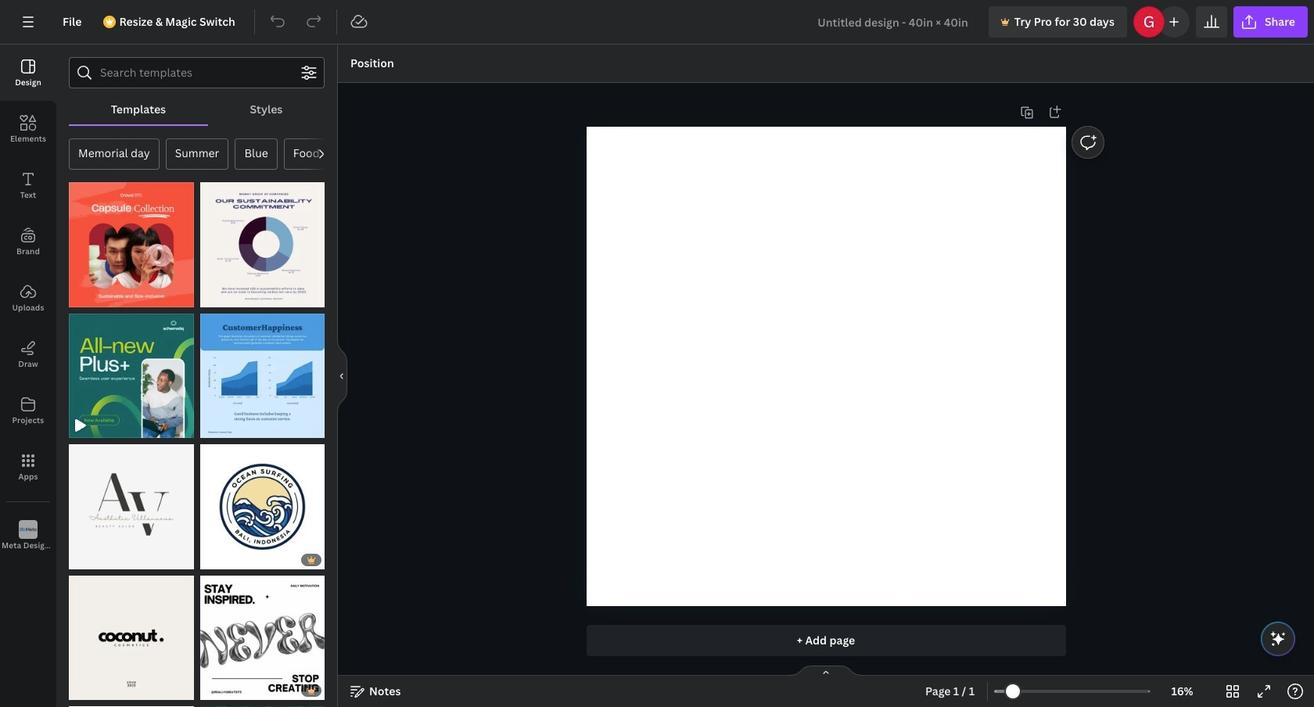 Task type: vqa. For each thing, say whether or not it's contained in the screenshot.
BLUE CLEAN & PROFESSIONAL LINE CHARTS BUSINESS PROFESSIONAL INSTAGRAM POST image
yes



Task type: describe. For each thing, give the bounding box(es) containing it.
hide image
[[337, 338, 347, 414]]

blue clean & professional line charts business professional instagram post image
[[200, 313, 325, 438]]

blue and white circle surfing club logo image
[[200, 445, 325, 569]]

blue and white circle surfing club logo group
[[200, 435, 325, 569]]

side panel tab list
[[0, 45, 56, 564]]

black & white minimalist aesthetic initials font logo group
[[69, 435, 194, 569]]

cream blue clean & professional donut charts business professional instagram post image
[[200, 182, 325, 307]]

green white minimalist photocentric beverage introduction instagram post group
[[303, 697, 322, 707]]

black and white aesthetic minimalist modern simple typography coconut cosmetics logo image
[[69, 576, 194, 700]]

black white elegant monogram initial name logo group
[[172, 697, 191, 707]]

launch facebook feed ad in bright red chic photocentric frames style group
[[69, 173, 194, 307]]

genericname382024 image
[[1134, 6, 1165, 38]]

black & white minimalist aesthetic initials font logo image
[[69, 445, 194, 569]]



Task type: locate. For each thing, give the bounding box(es) containing it.
black and white aesthetic minimalist modern simple typography coconut cosmetics logo group
[[69, 566, 194, 700]]

main menu bar
[[0, 0, 1315, 45]]

launch facebook feed ad group
[[69, 304, 194, 438]]

genericname382024 element
[[1134, 6, 1165, 38]]

launch facebook feed ad in bright red chic photocentric frames style image
[[69, 182, 194, 307]]

black and white minimalist typography chrome motivational quote instagram post image
[[200, 576, 325, 700]]

cream blue clean & professional donut charts business professional instagram post group
[[200, 173, 325, 307]]

Zoom button
[[1158, 679, 1208, 704]]

Search templates search field
[[100, 58, 293, 88]]

show pages image
[[789, 665, 864, 678]]

Design title text field
[[806, 6, 983, 38]]

blue clean & professional line charts business professional instagram post group
[[200, 304, 325, 438]]

black and white minimalist typography chrome motivational quote instagram post group
[[200, 566, 325, 700]]



